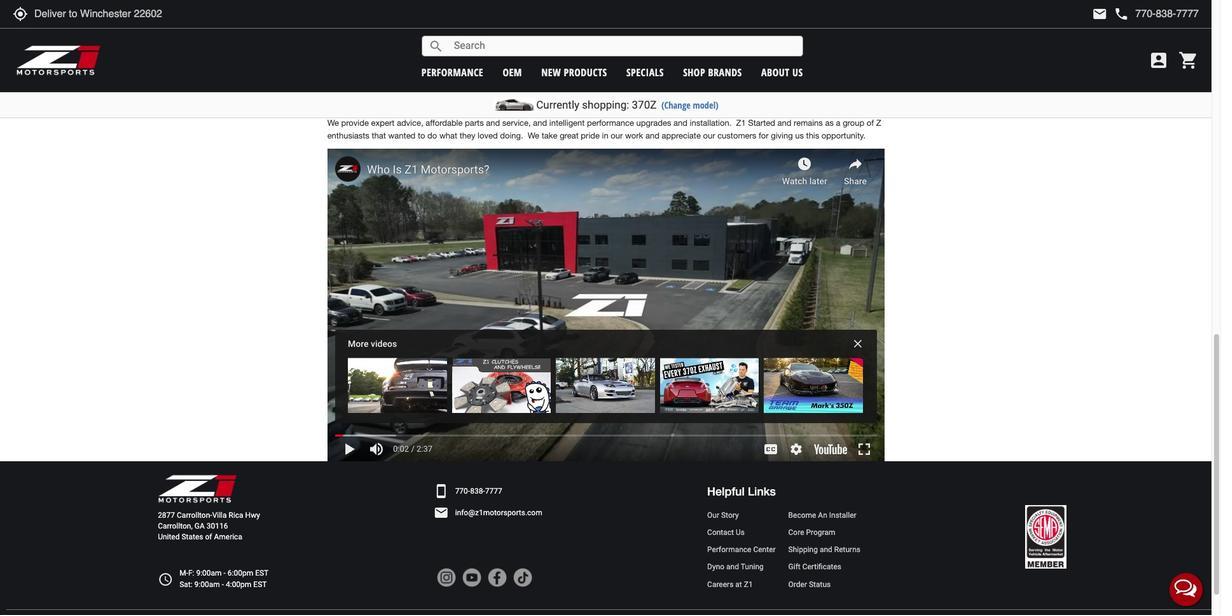 Task type: locate. For each thing, give the bounding box(es) containing it.
and down core program link
[[820, 546, 833, 555]]

for down showroom,
[[584, 43, 594, 53]]

(change model) link
[[662, 99, 719, 111]]

0 vertical spatial with
[[477, 17, 492, 27]]

a inside the we provide expert advice, affordable parts and service, and intelligent performance upgrades and installation.  z1 started and remains as a group of z enthusiasts that wanted to do what they loved doing.  we take great pride in our work and appreciate our customers for giving us this opportunity.
[[837, 118, 841, 128]]

wanted
[[388, 131, 416, 141]]

0 vertical spatial 8
[[433, 17, 438, 27]]

late
[[337, 4, 350, 14]]

dynojet
[[628, 17, 658, 27]]

carrollton, up ground
[[579, 4, 618, 14]]

will up "based"
[[730, 65, 742, 75]]

inventories,
[[442, 30, 484, 40]]

square down the time on the top left
[[516, 30, 541, 40]]

in right an
[[590, 17, 597, 27]]

foot up still
[[544, 30, 558, 40]]

z1 right 2004
[[373, 4, 383, 14]]

1 horizontal spatial us
[[793, 65, 804, 79]]

1 vertical spatial for
[[759, 131, 769, 141]]

location down opened
[[366, 17, 395, 27]]

story
[[722, 512, 739, 521]]

1 horizontal spatial ga
[[620, 4, 632, 14]]

0 horizontal spatial carrollton,
[[158, 523, 193, 531]]

ga up ground
[[620, 4, 632, 14]]

est right the 6:00pm
[[255, 570, 269, 579]]

0 horizontal spatial our
[[611, 131, 623, 141]]

a down needs
[[713, 17, 718, 27]]

to left do
[[418, 131, 425, 141]]

for down started
[[759, 131, 769, 141]]

performance inside the z1 will always offer the largest selection of z32 parts and services available. now the new z is calling and z1 will answer. we are the world leader in 370z, 350z and g35 used, new, and performance inventories. z1 is building some of the most powerful vq based powerplants on the road with much more to come!
[[463, 82, 510, 91]]

provide
[[341, 118, 369, 128]]

new
[[422, 4, 437, 14], [846, 17, 861, 27], [542, 65, 561, 79], [643, 65, 658, 75]]

1 vertical spatial we
[[528, 131, 540, 141]]

0 vertical spatial ga
[[620, 4, 632, 14]]

performance down shopping: in the top of the page
[[587, 118, 634, 128]]

pride
[[581, 131, 600, 141]]

1 vertical spatial -
[[222, 581, 224, 590]]

new inside the z1 will always offer the largest selection of z32 parts and services available. now the new z is calling and z1 will answer. we are the world leader in 370z, 350z and g35 used, new, and performance inventories. z1 is building some of the most powerful vq based powerplants on the road with much more to come!
[[643, 65, 658, 75]]

the right the are
[[802, 65, 814, 75]]

instagram link image
[[437, 569, 456, 588]]

of right "some"
[[632, 82, 639, 91]]

core program
[[789, 529, 836, 538]]

email
[[434, 506, 449, 521]]

contact
[[708, 529, 734, 538]]

1 horizontal spatial square
[[516, 30, 541, 40]]

0 horizontal spatial 8
[[433, 17, 438, 27]]

9:00am right sat:
[[194, 581, 220, 590]]

our left customers
[[703, 131, 716, 141]]

z1's down inventories,
[[466, 43, 483, 53]]

1 horizontal spatial our
[[703, 131, 716, 141]]

and up the giving
[[778, 118, 792, 128]]

are
[[789, 65, 800, 75]]

ga inside 2877 carrollton-villa rica hwy carrollton, ga 30116 united states of america
[[195, 523, 205, 531]]

1 horizontal spatial we
[[528, 131, 540, 141]]

of
[[730, 4, 737, 14], [476, 65, 484, 75], [632, 82, 639, 91], [867, 118, 874, 128], [205, 533, 212, 542]]

us down our story link
[[736, 529, 745, 538]]

in up much
[[864, 65, 871, 75]]

8 left offices
[[687, 30, 691, 40]]

and up vq
[[702, 65, 716, 75]]

and down performance link
[[447, 82, 461, 91]]

to
[[634, 4, 641, 14], [349, 98, 356, 108], [418, 131, 425, 141]]

access_time
[[158, 572, 173, 588]]

new up the inventories. z1
[[542, 65, 561, 79]]

0 horizontal spatial us
[[736, 529, 745, 538]]

and up containing
[[805, 4, 819, 14]]

0 horizontal spatial will
[[339, 65, 351, 75]]

become an installer link
[[789, 511, 861, 522]]

shop brands
[[684, 65, 742, 79]]

available. now
[[573, 65, 626, 75]]

about us
[[762, 65, 804, 79]]

0 vertical spatial to
[[634, 4, 641, 14]]

location left still
[[514, 43, 543, 53]]

parts right z32
[[503, 65, 521, 75]]

new,
[[428, 82, 445, 91]]

mail phone
[[1093, 6, 1130, 22]]

expert
[[371, 118, 395, 128]]

0 vertical spatial for
[[584, 43, 594, 53]]

1 horizontal spatial for
[[759, 131, 769, 141]]

z1 up customers
[[737, 118, 746, 128]]

a right houses
[[426, 17, 431, 27]]

z1 up 370z, at the top
[[327, 65, 337, 75]]

certificates
[[803, 563, 842, 572]]

2 vertical spatial to
[[418, 131, 425, 141]]

0 vertical spatial 9:00am
[[196, 570, 222, 579]]

of left z32
[[476, 65, 484, 75]]

carrollton,
[[579, 4, 618, 14], [158, 523, 193, 531]]

Search search field
[[444, 36, 803, 56]]

advice,
[[397, 118, 424, 128]]

new left z is
[[643, 65, 658, 75]]

and right dyno
[[727, 563, 739, 572]]

carrollton-
[[177, 512, 212, 521]]

square up shop
[[467, 4, 492, 14]]

0 vertical spatial us
[[793, 65, 804, 79]]

sat:
[[180, 581, 193, 590]]

0 horizontal spatial with
[[477, 17, 492, 27]]

and up managers,
[[355, 30, 369, 40]]

and left g35 at top left
[[371, 82, 385, 91]]

in right pride
[[602, 131, 609, 141]]

dyno and tuning
[[708, 563, 764, 572]]

1 vertical spatial with
[[842, 82, 857, 91]]

z is
[[660, 65, 674, 75]]

a left 2,000
[[486, 30, 491, 40]]

z1's right containing
[[827, 17, 843, 27]]

more
[[327, 98, 346, 108]]

performance
[[371, 30, 418, 40], [422, 65, 484, 79], [463, 82, 510, 91], [587, 118, 634, 128]]

calling
[[676, 65, 700, 75]]

with inside the in late 2004 z1 opened a new 15,000 square foot location in nearby carrollton, ga to suit the growing needs of the shop, offices, and storefront.  the carrollton location houses a 8 bay shop with 3 full time technicians, an in ground dynojet chassis dyno, a parts department containing z1's new nissan and performance parts inventories, a 2,000 square foot showroom, customer lounge, and 8 offices housing sales representatives, parts managers, and corporate personnel.  z1's original location still exists for used parts storage and distribution.
[[477, 17, 492, 27]]

carrollton, up united
[[158, 523, 193, 531]]

performance center link
[[708, 546, 776, 556]]

9:00am
[[196, 570, 222, 579], [194, 581, 220, 590]]

suit
[[644, 4, 657, 14]]

foot up full
[[495, 4, 509, 14]]

we up enthusiasts
[[327, 118, 339, 128]]

1 horizontal spatial 8
[[687, 30, 691, 40]]

2 horizontal spatial to
[[634, 4, 641, 14]]

performance down z32
[[463, 82, 510, 91]]

0 vertical spatial we
[[327, 118, 339, 128]]

carrollton, inside 2877 carrollton-villa rica hwy carrollton, ga 30116 united states of america
[[158, 523, 193, 531]]

to right more
[[349, 98, 356, 108]]

1 vertical spatial z1's
[[466, 43, 483, 53]]

and up always
[[369, 43, 383, 53]]

1 vertical spatial ga
[[195, 523, 205, 531]]

(change
[[662, 99, 691, 111]]

location up the time on the top left
[[511, 4, 541, 14]]

of left z
[[867, 118, 874, 128]]

and up loved at left top
[[486, 118, 500, 128]]

mail
[[1093, 6, 1108, 22]]

square
[[467, 4, 492, 14], [516, 30, 541, 40]]

1 vertical spatial carrollton,
[[158, 523, 193, 531]]

8 left bay
[[433, 17, 438, 27]]

1 vertical spatial 8
[[687, 30, 691, 40]]

youtube link image
[[462, 569, 481, 588]]

they
[[460, 131, 476, 141]]

0 vertical spatial foot
[[495, 4, 509, 14]]

0 horizontal spatial for
[[584, 43, 594, 53]]

center
[[754, 546, 776, 555]]

z1 right at
[[744, 581, 753, 590]]

in
[[327, 4, 334, 14]]

2,000
[[493, 30, 514, 40]]

to left suit
[[634, 4, 641, 14]]

returns
[[835, 546, 861, 555]]

ga down carrollton-
[[195, 523, 205, 531]]

0 horizontal spatial ga
[[195, 523, 205, 531]]

products
[[564, 65, 607, 79]]

about
[[762, 65, 790, 79]]

of right needs
[[730, 4, 737, 14]]

0 horizontal spatial we
[[327, 118, 339, 128]]

lounge,
[[641, 30, 668, 40]]

shopping:
[[582, 99, 630, 111]]

opportunity.
[[822, 131, 866, 141]]

9:00am right f:
[[196, 570, 222, 579]]

1 vertical spatial us
[[736, 529, 745, 538]]

to inside the we provide expert advice, affordable parts and service, and intelligent performance upgrades and installation.  z1 started and remains as a group of z enthusiasts that wanted to do what they loved doing.  we take great pride in our work and appreciate our customers for giving us this opportunity.
[[418, 131, 425, 141]]

corporate
[[385, 43, 421, 53]]

0 horizontal spatial to
[[349, 98, 356, 108]]

original
[[485, 43, 512, 53]]

est
[[255, 570, 269, 579], [253, 581, 267, 590]]

2877 carrollton-villa rica hwy carrollton, ga 30116 united states of america
[[158, 512, 260, 542]]

parts up they
[[465, 118, 484, 128]]

come!
[[358, 98, 381, 108]]

performance up corporate
[[371, 30, 418, 40]]

a right as
[[837, 118, 841, 128]]

1 horizontal spatial will
[[730, 65, 742, 75]]

z1
[[373, 4, 383, 14], [327, 65, 337, 75], [718, 65, 728, 75], [737, 118, 746, 128], [744, 581, 753, 590]]

parts inside the z1 will always offer the largest selection of z32 parts and services available. now the new z is calling and z1 will answer. we are the world leader in 370z, 350z and g35 used, new, and performance inventories. z1 is building some of the most powerful vq based powerplants on the road with much more to come!
[[503, 65, 521, 75]]

our story
[[708, 512, 739, 521]]

powerful
[[676, 82, 708, 91]]

parts down houses
[[420, 30, 439, 40]]

new right containing
[[846, 17, 861, 27]]

parts up "housing"
[[720, 17, 739, 27]]

account_box
[[1149, 50, 1170, 71]]

representatives,
[[773, 30, 832, 40]]

sales
[[752, 30, 771, 40]]

est right 4:00pm
[[253, 581, 267, 590]]

1 horizontal spatial z1's
[[827, 17, 843, 27]]

of down 30116
[[205, 533, 212, 542]]

the down specials
[[641, 82, 653, 91]]

1 horizontal spatial with
[[842, 82, 857, 91]]

new products
[[542, 65, 607, 79]]

housing
[[720, 30, 750, 40]]

become an installer
[[789, 512, 857, 521]]

1 horizontal spatial carrollton,
[[579, 4, 618, 14]]

g35
[[387, 82, 403, 91]]

we left the take on the left
[[528, 131, 540, 141]]

z1 inside the we provide expert advice, affordable parts and service, and intelligent performance upgrades and installation.  z1 started and remains as a group of z enthusiasts that wanted to do what they loved doing.  we take great pride in our work and appreciate our customers for giving us this opportunity.
[[737, 118, 746, 128]]

sema member logo image
[[1026, 506, 1067, 570]]

4:00pm
[[226, 581, 252, 590]]

our left work
[[611, 131, 623, 141]]

and up the take on the left
[[533, 118, 547, 128]]

us for about us
[[793, 65, 804, 79]]

0 vertical spatial carrollton,
[[579, 4, 618, 14]]

with down leader
[[842, 82, 857, 91]]

foot
[[495, 4, 509, 14], [544, 30, 558, 40]]

answer. we
[[744, 65, 786, 75]]

2 vertical spatial location
[[514, 43, 543, 53]]

0 horizontal spatial square
[[467, 4, 492, 14]]

f:
[[188, 570, 194, 579]]

0 vertical spatial square
[[467, 4, 492, 14]]

1 vertical spatial to
[[349, 98, 356, 108]]

1 vertical spatial square
[[516, 30, 541, 40]]

services
[[540, 65, 570, 75]]

in
[[543, 4, 549, 14], [590, 17, 597, 27], [864, 65, 871, 75], [602, 131, 609, 141]]

the
[[659, 4, 671, 14], [739, 4, 751, 14], [400, 65, 412, 75], [629, 65, 640, 75], [802, 65, 814, 75], [641, 82, 653, 91], [809, 82, 821, 91]]

customers
[[718, 131, 757, 141]]

offices
[[694, 30, 718, 40]]

- left the 6:00pm
[[224, 570, 226, 579]]

1 horizontal spatial to
[[418, 131, 425, 141]]

performance up new,
[[422, 65, 484, 79]]

us up "on"
[[793, 65, 804, 79]]

1 horizontal spatial foot
[[544, 30, 558, 40]]

with left 3
[[477, 17, 492, 27]]

- left 4:00pm
[[222, 581, 224, 590]]

will up 370z, at the top
[[339, 65, 351, 75]]

to inside the z1 will always offer the largest selection of z32 parts and services available. now the new z is calling and z1 will answer. we are the world leader in 370z, 350z and g35 used, new, and performance inventories. z1 is building some of the most powerful vq based powerplants on the road with much more to come!
[[349, 98, 356, 108]]

largest
[[414, 65, 439, 75]]

and right oem link
[[524, 65, 538, 75]]



Task type: describe. For each thing, give the bounding box(es) containing it.
group
[[843, 118, 865, 128]]

to inside the in late 2004 z1 opened a new 15,000 square foot location in nearby carrollton, ga to suit the growing needs of the shop, offices, and storefront.  the carrollton location houses a 8 bay shop with 3 full time technicians, an in ground dynojet chassis dyno, a parts department containing z1's new nissan and performance parts inventories, a 2,000 square foot showroom, customer lounge, and 8 offices housing sales representatives, parts managers, and corporate personnel.  z1's original location still exists for used parts storage and distribution.
[[634, 4, 641, 14]]

the up "some"
[[629, 65, 640, 75]]

z1 inside careers at z1 link
[[744, 581, 753, 590]]

the right "on"
[[809, 82, 821, 91]]

with inside the z1 will always offer the largest selection of z32 parts and services available. now the new z is calling and z1 will answer. we are the world leader in 370z, 350z and g35 used, new, and performance inventories. z1 is building some of the most powerful vq based powerplants on the road with much more to come!
[[842, 82, 857, 91]]

selection
[[441, 65, 474, 75]]

of inside 2877 carrollton-villa rica hwy carrollton, ga 30116 united states of america
[[205, 533, 212, 542]]

facebook link image
[[488, 569, 507, 588]]

rica
[[229, 512, 243, 521]]

oem
[[503, 65, 522, 79]]

the left "shop,"
[[739, 4, 751, 14]]

road
[[823, 82, 840, 91]]

6:00pm
[[228, 570, 253, 579]]

parts up leader
[[834, 30, 853, 40]]

that
[[372, 131, 386, 141]]

1 vertical spatial foot
[[544, 30, 558, 40]]

managers,
[[327, 43, 366, 53]]

always
[[354, 65, 379, 75]]

model)
[[693, 99, 719, 111]]

z1 up vq
[[718, 65, 728, 75]]

carrollton, inside the in late 2004 z1 opened a new 15,000 square foot location in nearby carrollton, ga to suit the growing needs of the shop, offices, and storefront.  the carrollton location houses a 8 bay shop with 3 full time technicians, an in ground dynojet chassis dyno, a parts department containing z1's new nissan and performance parts inventories, a 2,000 square foot showroom, customer lounge, and 8 offices housing sales representatives, parts managers, and corporate personnel.  z1's original location still exists for used parts storage and distribution.
[[579, 4, 618, 14]]

states
[[182, 533, 203, 542]]

z1 inside the in late 2004 z1 opened a new 15,000 square foot location in nearby carrollton, ga to suit the growing needs of the shop, offices, and storefront.  the carrollton location houses a 8 bay shop with 3 full time technicians, an in ground dynojet chassis dyno, a parts department containing z1's new nissan and performance parts inventories, a 2,000 square foot showroom, customer lounge, and 8 offices housing sales representatives, parts managers, and corporate personnel.  z1's original location still exists for used parts storage and distribution.
[[373, 4, 383, 14]]

powerplants
[[749, 82, 795, 91]]

most
[[655, 82, 674, 91]]

building
[[578, 82, 607, 91]]

and down the upgrades at the top of page
[[646, 131, 660, 141]]

1 our from the left
[[611, 131, 623, 141]]

about us link
[[762, 65, 804, 79]]

15,000
[[439, 4, 465, 14]]

helpful links
[[708, 485, 776, 499]]

intelligent
[[550, 118, 585, 128]]

the right suit
[[659, 4, 671, 14]]

838-
[[470, 487, 485, 496]]

in inside the we provide expert advice, affordable parts and service, and intelligent performance upgrades and installation.  z1 started and remains as a group of z enthusiasts that wanted to do what they loved doing.  we take great pride in our work and appreciate our customers for giving us this opportunity.
[[602, 131, 609, 141]]

350z
[[350, 82, 369, 91]]

in late 2004 z1 opened a new 15,000 square foot location in nearby carrollton, ga to suit the growing needs of the shop, offices, and storefront.  the carrollton location houses a 8 bay shop with 3 full time technicians, an in ground dynojet chassis dyno, a parts department containing z1's new nissan and performance parts inventories, a 2,000 square foot showroom, customer lounge, and 8 offices housing sales representatives, parts managers, and corporate personnel.  z1's original location still exists for used parts storage and distribution.
[[327, 4, 878, 53]]

370z,
[[327, 82, 348, 91]]

remains
[[794, 118, 823, 128]]

tiktok link image
[[513, 569, 532, 588]]

and up appreciate at the top of the page
[[674, 118, 688, 128]]

an
[[819, 512, 828, 521]]

0 vertical spatial -
[[224, 570, 226, 579]]

houses
[[397, 17, 424, 27]]

installer
[[830, 512, 857, 521]]

for inside the in late 2004 z1 opened a new 15,000 square foot location in nearby carrollton, ga to suit the growing needs of the shop, offices, and storefront.  the carrollton location houses a 8 bay shop with 3 full time technicians, an in ground dynojet chassis dyno, a parts department containing z1's new nissan and performance parts inventories, a 2,000 square foot showroom, customer lounge, and 8 offices housing sales representatives, parts managers, and corporate personnel.  z1's original location still exists for used parts storage and distribution.
[[584, 43, 594, 53]]

distribution.
[[684, 43, 728, 53]]

us for contact us
[[736, 529, 745, 538]]

and inside "link"
[[727, 563, 739, 572]]

specials
[[627, 65, 664, 79]]

parts inside the we provide expert advice, affordable parts and service, and intelligent performance upgrades and installation.  z1 started and remains as a group of z enthusiasts that wanted to do what they loved doing.  we take great pride in our work and appreciate our customers for giving us this opportunity.
[[465, 118, 484, 128]]

and right storage
[[668, 43, 682, 53]]

shopping_cart link
[[1176, 50, 1200, 71]]

started
[[749, 118, 776, 128]]

of inside the we provide expert advice, affordable parts and service, and intelligent performance upgrades and installation.  z1 started and remains as a group of z enthusiasts that wanted to do what they loved doing.  we take great pride in our work and appreciate our customers for giving us this opportunity.
[[867, 118, 874, 128]]

for inside the we provide expert advice, affordable parts and service, and intelligent performance upgrades and installation.  z1 started and remains as a group of z enthusiasts that wanted to do what they loved doing.  we take great pride in our work and appreciate our customers for giving us this opportunity.
[[759, 131, 769, 141]]

a up houses
[[415, 4, 420, 14]]

in up technicians,
[[543, 4, 549, 14]]

the right the offer
[[400, 65, 412, 75]]

program
[[807, 529, 836, 538]]

performance inside the we provide expert advice, affordable parts and service, and intelligent performance upgrades and installation.  z1 started and remains as a group of z enthusiasts that wanted to do what they loved doing.  we take great pride in our work and appreciate our customers for giving us this opportunity.
[[587, 118, 634, 128]]

growing
[[673, 4, 703, 14]]

30116
[[207, 523, 228, 531]]

parts down "customer"
[[616, 43, 635, 53]]

showroom,
[[560, 30, 602, 40]]

0 vertical spatial z1's
[[827, 17, 843, 27]]

we provide expert advice, affordable parts and service, and intelligent performance upgrades and installation.  z1 started and remains as a group of z enthusiasts that wanted to do what they loved doing.  we take great pride in our work and appreciate our customers for giving us this opportunity.
[[327, 118, 882, 141]]

770-838-7777 link
[[455, 487, 502, 498]]

of inside the in late 2004 z1 opened a new 15,000 square foot location in nearby carrollton, ga to suit the growing needs of the shop, offices, and storefront.  the carrollton location houses a 8 bay shop with 3 full time technicians, an in ground dynojet chassis dyno, a parts department containing z1's new nissan and performance parts inventories, a 2,000 square foot showroom, customer lounge, and 8 offices housing sales representatives, parts managers, and corporate personnel.  z1's original location still exists for used parts storage and distribution.
[[730, 4, 737, 14]]

offer
[[381, 65, 398, 75]]

customer
[[604, 30, 639, 40]]

specials link
[[627, 65, 664, 79]]

department
[[741, 17, 784, 27]]

chassis
[[660, 17, 688, 27]]

shipping and returns link
[[789, 546, 861, 556]]

info@z1motorsports.com link
[[455, 508, 543, 519]]

this
[[807, 131, 820, 141]]

loved
[[478, 131, 498, 141]]

z1 company logo image
[[158, 475, 237, 505]]

smartphone
[[434, 485, 449, 500]]

some
[[609, 82, 630, 91]]

770-
[[455, 487, 470, 496]]

tuning
[[741, 563, 764, 572]]

containing
[[786, 17, 825, 27]]

new left 15,000
[[422, 4, 437, 14]]

2 will from the left
[[730, 65, 742, 75]]

careers at z1
[[708, 581, 753, 590]]

opened
[[385, 4, 413, 14]]

0 vertical spatial est
[[255, 570, 269, 579]]

ga inside the in late 2004 z1 opened a new 15,000 square foot location in nearby carrollton, ga to suit the growing needs of the shop, offices, and storefront.  the carrollton location houses a 8 bay shop with 3 full time technicians, an in ground dynojet chassis dyno, a parts department containing z1's new nissan and performance parts inventories, a 2,000 square foot showroom, customer lounge, and 8 offices housing sales representatives, parts managers, and corporate personnel.  z1's original location still exists for used parts storage and distribution.
[[620, 4, 632, 14]]

1 will from the left
[[339, 65, 351, 75]]

nissan
[[327, 30, 353, 40]]

performance
[[708, 546, 752, 555]]

villa
[[212, 512, 227, 521]]

giving
[[771, 131, 793, 141]]

0 horizontal spatial foot
[[495, 4, 509, 14]]

time
[[514, 17, 530, 27]]

2877
[[158, 512, 175, 521]]

2004
[[352, 4, 371, 14]]

and down the chassis
[[671, 30, 685, 40]]

shipping and returns
[[789, 546, 861, 555]]

as
[[826, 118, 834, 128]]

in inside the z1 will always offer the largest selection of z32 parts and services available. now the new z is calling and z1 will answer. we are the world leader in 370z, 350z and g35 used, new, and performance inventories. z1 is building some of the most powerful vq based powerplants on the road with much more to come!
[[864, 65, 871, 75]]

helpful
[[708, 485, 745, 499]]

1 vertical spatial location
[[366, 17, 395, 27]]

z1 motorsports logo image
[[16, 45, 101, 76]]

3
[[494, 17, 499, 27]]

0 vertical spatial location
[[511, 4, 541, 14]]

0 horizontal spatial z1's
[[466, 43, 483, 53]]

currently shopping: 370z (change model)
[[537, 99, 719, 111]]

careers at z1 link
[[708, 580, 776, 591]]

vq
[[711, 82, 722, 91]]

our
[[708, 512, 720, 521]]

service,
[[503, 118, 531, 128]]

performance link
[[422, 65, 484, 79]]

1 vertical spatial 9:00am
[[194, 581, 220, 590]]

united
[[158, 533, 180, 542]]

inventories. z1
[[513, 82, 567, 91]]

storage
[[638, 43, 665, 53]]

used
[[596, 43, 614, 53]]

2 our from the left
[[703, 131, 716, 141]]

carrollton
[[327, 17, 364, 27]]

performance inside the in late 2004 z1 opened a new 15,000 square foot location in nearby carrollton, ga to suit the growing needs of the shop, offices, and storefront.  the carrollton location houses a 8 bay shop with 3 full time technicians, an in ground dynojet chassis dyno, a parts department containing z1's new nissan and performance parts inventories, a 2,000 square foot showroom, customer lounge, and 8 offices housing sales representatives, parts managers, and corporate personnel.  z1's original location still exists for used parts storage and distribution.
[[371, 30, 418, 40]]

still
[[546, 43, 558, 53]]

on
[[797, 82, 807, 91]]

1 vertical spatial est
[[253, 581, 267, 590]]

become
[[789, 512, 817, 521]]

oem link
[[503, 65, 522, 79]]



Task type: vqa. For each thing, say whether or not it's contained in the screenshot.
the account_box link
yes



